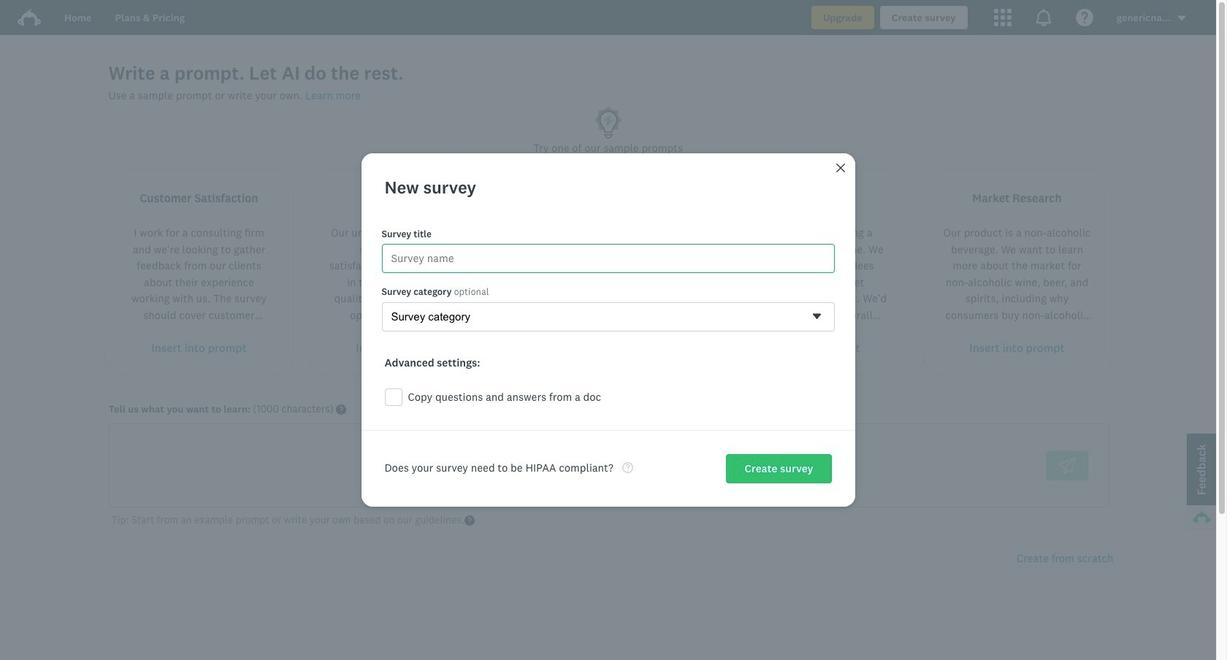 Task type: vqa. For each thing, say whether or not it's contained in the screenshot.
1st Folders icon from the top
no



Task type: describe. For each thing, give the bounding box(es) containing it.
close image
[[835, 162, 847, 174]]

0 vertical spatial hover for help content image
[[336, 405, 346, 415]]

1 brand logo image from the top
[[18, 6, 41, 29]]

Survey name field
[[382, 244, 835, 273]]

help icon image
[[1076, 9, 1094, 26]]

help image
[[622, 463, 633, 474]]

notification center icon image
[[1035, 9, 1053, 26]]

1 vertical spatial hover for help content image
[[465, 516, 475, 526]]



Task type: locate. For each thing, give the bounding box(es) containing it.
None text field
[[118, 434, 1029, 499]]

close image
[[836, 164, 845, 172]]

dropdown arrow icon image
[[1177, 13, 1187, 24], [1179, 16, 1186, 21]]

dialog
[[361, 153, 855, 507]]

1 horizontal spatial hover for help content image
[[465, 516, 475, 526]]

hover for help content image
[[336, 405, 346, 415], [465, 516, 475, 526]]

products icon image
[[994, 9, 1012, 26], [994, 9, 1012, 26]]

2 brand logo image from the top
[[18, 9, 41, 26]]

brand logo image
[[18, 6, 41, 29], [18, 9, 41, 26]]

0 horizontal spatial hover for help content image
[[336, 405, 346, 415]]

light bulb with lightning bolt inside showing a new idea image
[[591, 104, 626, 140]]



